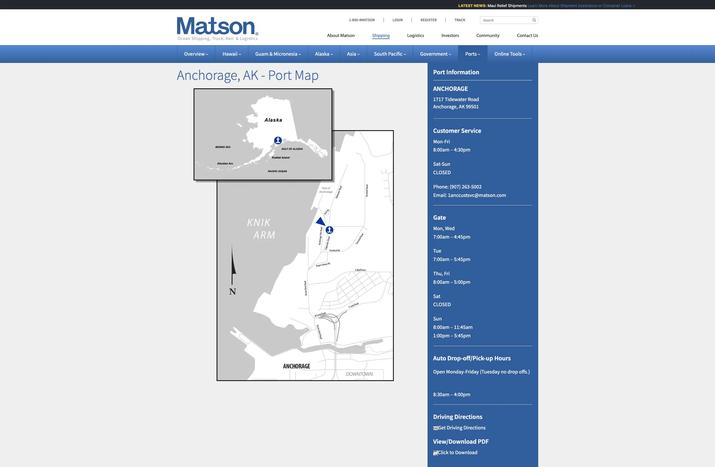 Task type: locate. For each thing, give the bounding box(es) containing it.
login
[[393, 17, 403, 22]]

ak down tidewater
[[459, 103, 465, 110]]

assistance
[[574, 3, 593, 8]]

5:45pm
[[454, 256, 470, 263], [454, 332, 471, 339]]

tidewater
[[445, 96, 467, 102]]

closed down sat
[[433, 301, 451, 308]]

1 vertical spatial anchorage,
[[433, 103, 458, 110]]

register
[[421, 17, 437, 22]]

1 vertical spatial closed
[[433, 301, 451, 308]]

0 vertical spatial closed
[[433, 169, 451, 176]]

8:00am inside the sun 8:00am – 11:45am 1:00pm – 5:45pm
[[433, 324, 449, 330]]

1 vertical spatial 8:00am
[[433, 278, 449, 285]]

shipment
[[556, 3, 573, 8]]

3 8:00am from the top
[[433, 324, 449, 330]]

fri for mon-fri
[[445, 138, 450, 145]]

8:00am for thu,
[[433, 278, 449, 285]]

guam & micronesia link
[[255, 50, 301, 57]]

7:00am
[[433, 233, 449, 240], [433, 256, 449, 263]]

directions up the get driving directions
[[454, 413, 483, 421]]

0 vertical spatial fri
[[445, 138, 450, 145]]

2 vertical spatial 8:00am
[[433, 324, 449, 330]]

0 vertical spatial 7:00am
[[433, 233, 449, 240]]

5002
[[471, 183, 482, 190]]

1 closed from the top
[[433, 169, 451, 176]]

– right "8:30am"
[[451, 391, 453, 398]]

1 vertical spatial about
[[327, 34, 339, 38]]

offs.)
[[519, 368, 530, 375]]

1 horizontal spatial anchorage,
[[433, 103, 458, 110]]

8:00am inside 'thu, fri 8:00am – 5:00pm'
[[433, 278, 449, 285]]

1 horizontal spatial port
[[433, 68, 445, 76]]

fri for thu, fri
[[444, 270, 450, 277]]

fri right the thu,
[[444, 270, 450, 277]]

7:00am down tue
[[433, 256, 449, 263]]

8:00am
[[433, 146, 449, 153], [433, 278, 449, 285], [433, 324, 449, 330]]

email:
[[433, 192, 447, 198]]

driving
[[433, 413, 453, 421], [447, 424, 463, 431]]

matson
[[340, 34, 355, 38]]

top menu navigation
[[327, 31, 538, 43]]

8:00am down the thu,
[[433, 278, 449, 285]]

tools
[[510, 50, 522, 57]]

– up 'thu, fri 8:00am – 5:00pm'
[[451, 256, 453, 263]]

0 horizontal spatial anchorage,
[[177, 66, 240, 84]]

5:45pm up 'thu, fri 8:00am – 5:00pm'
[[454, 256, 470, 263]]

fri inside mon-fri 8:00am – 4:30pm
[[445, 138, 450, 145]]

8:00am inside mon-fri 8:00am – 4:30pm
[[433, 146, 449, 153]]

1 vertical spatial 7:00am
[[433, 256, 449, 263]]

1 horizontal spatial about
[[545, 3, 555, 8]]

2 8:00am from the top
[[433, 278, 449, 285]]

directions up pdf on the bottom of page
[[464, 424, 486, 431]]

ports
[[465, 50, 477, 57]]

99501
[[466, 103, 479, 110]]

1 horizontal spatial ak
[[459, 103, 465, 110]]

view/download pdf
[[433, 437, 489, 446]]

4:00pm
[[454, 391, 470, 398]]

guam & micronesia
[[255, 50, 297, 57]]

– left 4:30pm
[[451, 146, 453, 153]]

1 7:00am from the top
[[433, 233, 449, 240]]

or
[[594, 3, 598, 8]]

about right more
[[545, 3, 555, 8]]

-
[[261, 66, 265, 84]]

1 vertical spatial fri
[[444, 270, 450, 277]]

8:00am up 1:00pm
[[433, 324, 449, 330]]

0 horizontal spatial about
[[327, 34, 339, 38]]

0 horizontal spatial port
[[268, 66, 292, 84]]

port down government "link" on the right top of page
[[433, 68, 445, 76]]

(tuesday
[[480, 368, 500, 375]]

Search search field
[[480, 16, 538, 24]]

closed down sat-
[[433, 169, 451, 176]]

sun down mon-fri 8:00am – 4:30pm at the right of the page
[[442, 161, 450, 167]]

click to download
[[438, 449, 478, 456]]

driving down driving directions
[[447, 424, 463, 431]]

0 vertical spatial sun
[[442, 161, 450, 167]]

– left 5:00pm
[[451, 278, 453, 285]]

online
[[495, 50, 509, 57]]

about inside top menu "navigation"
[[327, 34, 339, 38]]

driving directions
[[433, 413, 483, 421]]

friday
[[465, 368, 479, 375]]

about matson
[[327, 34, 355, 38]]

open monday-friday (tuesday no drop offs.)
[[433, 368, 530, 375]]

closed
[[433, 169, 451, 176], [433, 301, 451, 308]]

ak left - in the top of the page
[[243, 66, 258, 84]]

thu,
[[433, 270, 443, 277]]

anchorage, ak - port map
[[177, 66, 319, 84]]

–
[[451, 146, 453, 153], [451, 233, 453, 240], [451, 256, 453, 263], [451, 278, 453, 285], [451, 324, 453, 330], [451, 332, 453, 339], [451, 391, 453, 398]]

mon,
[[433, 225, 444, 232]]

2 7:00am from the top
[[433, 256, 449, 263]]

contact us
[[517, 34, 538, 38]]

loans
[[617, 3, 628, 8]]

shipping
[[372, 34, 390, 38]]

anchorage, inside 1717 tidewater road anchorage, ak 99501
[[433, 103, 458, 110]]

0 vertical spatial driving
[[433, 413, 453, 421]]

0 horizontal spatial ak
[[243, 66, 258, 84]]

latest
[[454, 3, 469, 8]]

sat closed
[[433, 293, 451, 308]]

1anccustsvc@matson.com
[[448, 192, 506, 198]]

8:30am – 4:00pm
[[433, 391, 470, 398]]

fri down customer
[[445, 138, 450, 145]]

road
[[468, 96, 479, 102]]

get driving directions link
[[433, 424, 486, 431]]

hawaii
[[223, 50, 238, 57]]

sun 8:00am – 11:45am 1:00pm – 5:45pm
[[433, 315, 473, 339]]

south pacific
[[374, 50, 403, 57]]

anchorage,
[[177, 66, 240, 84], [433, 103, 458, 110]]

anchorage, down 1717
[[433, 103, 458, 110]]

5:45pm down the 11:45am
[[454, 332, 471, 339]]

gate
[[433, 213, 446, 222]]

8:00am down mon-
[[433, 146, 449, 153]]

port right - in the top of the page
[[268, 66, 292, 84]]

– down the wed at the top right
[[451, 233, 453, 240]]

7:00am down mon,
[[433, 233, 449, 240]]

pdf
[[478, 437, 489, 446]]

asia
[[347, 50, 356, 57]]

alaska link
[[315, 50, 333, 57]]

5:45pm inside tue 7:00am – 5:45pm
[[454, 256, 470, 263]]

1 vertical spatial 5:45pm
[[454, 332, 471, 339]]

sun inside the sun 8:00am – 11:45am 1:00pm – 5:45pm
[[433, 315, 442, 322]]

sun
[[442, 161, 450, 167], [433, 315, 442, 322]]

search image
[[533, 18, 536, 22]]

1 vertical spatial ak
[[459, 103, 465, 110]]

None search field
[[480, 16, 538, 24]]

about
[[545, 3, 555, 8], [327, 34, 339, 38]]

investors link
[[433, 31, 468, 43]]

1 8:00am from the top
[[433, 146, 449, 153]]

thu, fri 8:00am – 5:00pm
[[433, 270, 470, 285]]

0 vertical spatial anchorage,
[[177, 66, 240, 84]]

5:45pm inside the sun 8:00am – 11:45am 1:00pm – 5:45pm
[[454, 332, 471, 339]]

sat-sun closed
[[433, 161, 451, 176]]

port information
[[433, 68, 479, 76]]

sun up 1:00pm
[[433, 315, 442, 322]]

0 vertical spatial about
[[545, 3, 555, 8]]

track
[[455, 17, 465, 22]]

about left matson at the top left of the page
[[327, 34, 339, 38]]

contact
[[517, 34, 532, 38]]

section
[[420, 54, 546, 467]]

1 vertical spatial sun
[[433, 315, 442, 322]]

0 vertical spatial 5:45pm
[[454, 256, 470, 263]]

1-800-4matson
[[349, 17, 375, 22]]

contact us link
[[508, 31, 538, 43]]

driving up get
[[433, 413, 453, 421]]

directions
[[454, 413, 483, 421], [464, 424, 486, 431]]

0 vertical spatial 8:00am
[[433, 146, 449, 153]]

phone:
[[433, 183, 449, 190]]

1-
[[349, 17, 352, 22]]

no
[[501, 368, 507, 375]]

fri inside 'thu, fri 8:00am – 5:00pm'
[[444, 270, 450, 277]]

7:00am inside mon, wed 7:00am – 4:45pm
[[433, 233, 449, 240]]

get driving directions
[[438, 424, 486, 431]]

anchorage, down 'overview' link
[[177, 66, 240, 84]]

guam
[[255, 50, 268, 57]]



Task type: vqa. For each thing, say whether or not it's contained in the screenshot.


Task type: describe. For each thing, give the bounding box(es) containing it.
direction image
[[433, 426, 438, 430]]

– inside tue 7:00am – 5:45pm
[[451, 256, 453, 263]]

263-
[[462, 183, 471, 190]]

sat-
[[433, 161, 442, 167]]

shipments
[[504, 3, 523, 8]]

asia link
[[347, 50, 360, 57]]

5:00pm
[[454, 278, 470, 285]]

click
[[438, 449, 449, 456]]

auto drop-off/pick-up hours
[[433, 354, 511, 362]]

click to download link
[[433, 449, 478, 456]]

south pacific link
[[374, 50, 406, 57]]

download
[[455, 449, 478, 456]]

overview
[[184, 50, 205, 57]]

7:00am inside tue 7:00am – 5:45pm
[[433, 256, 449, 263]]

drop-
[[447, 354, 463, 362]]

about matson link
[[327, 31, 364, 43]]

us
[[533, 34, 538, 38]]

service
[[461, 126, 481, 135]]

11:45am
[[454, 324, 473, 330]]

learn
[[524, 3, 534, 8]]

blue matson logo with ocean, shipping, truck, rail and logistics written beneath it. image
[[177, 17, 259, 41]]

tue
[[433, 247, 441, 254]]

open
[[433, 368, 445, 375]]

– right 1:00pm
[[451, 332, 453, 339]]

customer service
[[433, 126, 481, 135]]

2 closed from the top
[[433, 301, 451, 308]]

up
[[486, 354, 493, 362]]

news:
[[470, 3, 483, 8]]

community
[[477, 34, 500, 38]]

1717 tidewater road anchorage, ak 99501
[[433, 96, 479, 110]]

4:45pm
[[454, 233, 470, 240]]

ports link
[[465, 50, 480, 57]]

wed
[[445, 225, 455, 232]]

login link
[[384, 17, 412, 22]]

information
[[446, 68, 479, 76]]

hours
[[494, 354, 511, 362]]

1717
[[433, 96, 444, 102]]

4matson
[[359, 17, 375, 22]]

0 vertical spatial directions
[[454, 413, 483, 421]]

>
[[629, 3, 631, 8]]

drop
[[508, 368, 518, 375]]

micronesia
[[274, 50, 297, 57]]

4:30pm
[[454, 146, 470, 153]]

maui
[[484, 3, 492, 8]]

relief
[[493, 3, 503, 8]]

1anccustsvc@matson.com link
[[448, 192, 506, 198]]

sun inside sat-sun closed
[[442, 161, 450, 167]]

track link
[[446, 17, 465, 22]]

investors
[[442, 34, 459, 38]]

latest news: maui relief shipments learn more about shipment assistance or container loans >
[[454, 3, 631, 8]]

1 vertical spatial driving
[[447, 424, 463, 431]]

online tools link
[[495, 50, 525, 57]]

alaska
[[315, 50, 329, 57]]

map
[[295, 66, 319, 84]]

mon, wed 7:00am – 4:45pm
[[433, 225, 470, 240]]

hawaii link
[[223, 50, 241, 57]]

more
[[535, 3, 544, 8]]

phone: (907) 263-5002 email: 1anccustsvc@matson.com
[[433, 183, 506, 198]]

1:00pm
[[433, 332, 450, 339]]

ak inside 1717 tidewater road anchorage, ak 99501
[[459, 103, 465, 110]]

anchorage
[[433, 85, 468, 93]]

logistics link
[[399, 31, 433, 43]]

auto
[[433, 354, 446, 362]]

(907)
[[450, 183, 461, 190]]

online tools
[[495, 50, 522, 57]]

– inside 'thu, fri 8:00am – 5:00pm'
[[451, 278, 453, 285]]

– inside mon-fri 8:00am – 4:30pm
[[451, 146, 453, 153]]

– left the 11:45am
[[451, 324, 453, 330]]

learn more about shipment assistance or container loans > link
[[524, 3, 631, 8]]

customer
[[433, 126, 460, 135]]

anchorage image
[[433, 451, 438, 455]]

1 vertical spatial directions
[[464, 424, 486, 431]]

– inside mon, wed 7:00am – 4:45pm
[[451, 233, 453, 240]]

800-
[[352, 17, 359, 22]]

government link
[[420, 50, 451, 57]]

off/pick-
[[463, 354, 486, 362]]

monday-
[[446, 368, 465, 375]]

shipping link
[[364, 31, 399, 43]]

view/download
[[433, 437, 477, 446]]

&
[[270, 50, 273, 57]]

get
[[438, 424, 446, 431]]

section containing port information
[[420, 54, 546, 467]]

8:00am for mon-
[[433, 146, 449, 153]]

0 vertical spatial ak
[[243, 66, 258, 84]]

logistics
[[407, 34, 424, 38]]

government
[[420, 50, 448, 57]]



